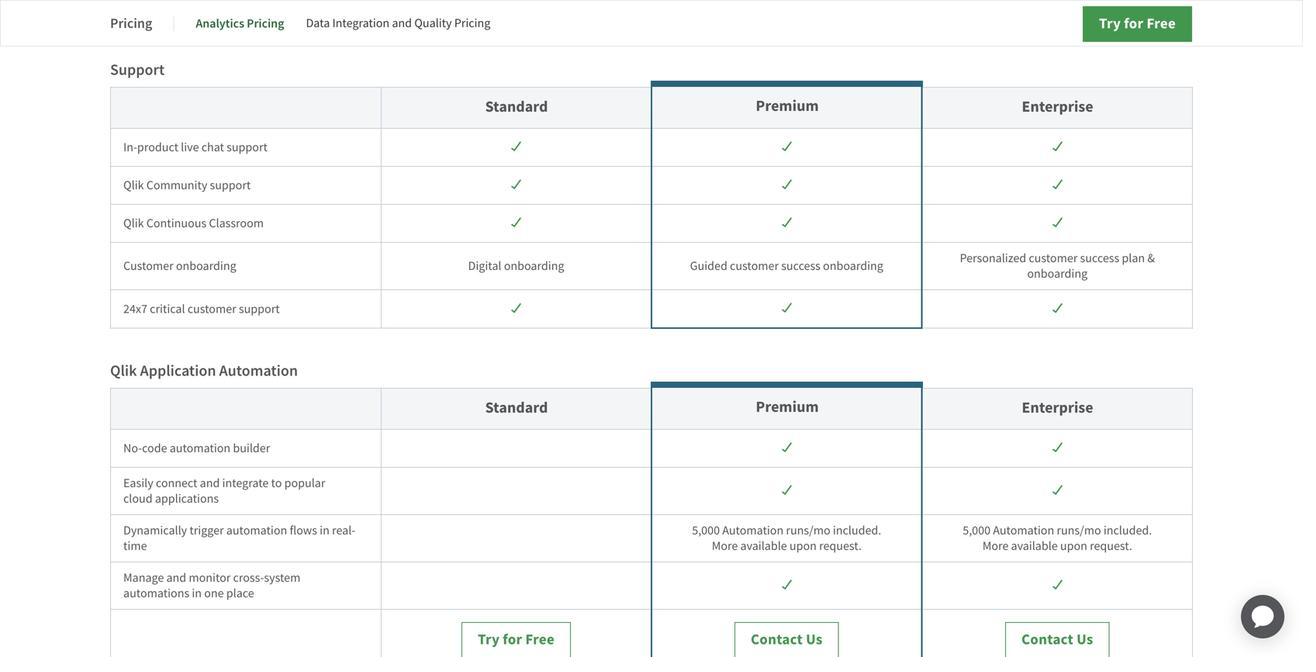 Task type: describe. For each thing, give the bounding box(es) containing it.
in inside dynamically trigger automation flows in real- time
[[320, 523, 330, 539]]

data integration and quality pricing link
[[306, 5, 491, 42]]

manage and monitor cross-system automations in one place
[[123, 570, 301, 602]]

analytics
[[196, 15, 244, 31]]

cross-
[[233, 570, 264, 586]]

2 request. from the left
[[1090, 538, 1133, 554]]

qlik for qlik application automation
[[110, 361, 137, 381]]

customer for guided
[[730, 258, 779, 274]]

popular
[[285, 475, 325, 491]]

0 horizontal spatial try for free link
[[462, 622, 571, 657]]

in-product live chat support
[[123, 139, 268, 155]]

us for 1st contact us link
[[806, 630, 823, 650]]

1 horizontal spatial try for free
[[1100, 14, 1177, 33]]

qlik for qlik continuous classroom
[[123, 215, 144, 231]]

2 5,000 automation runs/mo included. more available upon request. from the left
[[963, 523, 1153, 554]]

in inside manage and monitor cross-system automations in one place
[[192, 586, 202, 602]]

quality
[[415, 15, 452, 31]]

personalized customer success plan & onboarding
[[960, 250, 1156, 282]]

0 horizontal spatial pricing
[[110, 14, 152, 33]]

1 vertical spatial support
[[210, 177, 251, 193]]

0 horizontal spatial try
[[478, 630, 500, 650]]

qlik application automation
[[110, 361, 298, 381]]

trigger
[[190, 523, 224, 539]]

manage
[[123, 570, 164, 586]]

enterprise for qlik continuous classroom
[[1022, 96, 1094, 117]]

pricing menu bar
[[110, 5, 512, 42]]

24x7
[[123, 301, 147, 317]]

us for 1st contact us link from the right
[[1077, 630, 1094, 650]]

1 more from the left
[[712, 538, 738, 554]]

1 included. from the left
[[833, 523, 882, 539]]

premium for qlik continuous classroom
[[756, 96, 819, 116]]

data
[[306, 15, 330, 31]]

no-
[[123, 441, 142, 456]]

contact for 1st contact us link from the right
[[1022, 630, 1074, 650]]

personalized
[[960, 250, 1027, 266]]

2 available from the left
[[1012, 538, 1058, 554]]

connect
[[156, 475, 197, 491]]

1 available from the left
[[741, 538, 787, 554]]

automations
[[123, 586, 189, 602]]

1 5,000 from the left
[[692, 523, 720, 539]]

classroom
[[209, 215, 264, 231]]

easily connect and integrate to popular cloud applications
[[123, 475, 325, 507]]

digital onboarding
[[468, 258, 565, 274]]

real-
[[332, 523, 356, 539]]

guided
[[690, 258, 728, 274]]

2 horizontal spatial pricing
[[455, 15, 491, 31]]

2 included. from the left
[[1104, 523, 1153, 539]]

digital
[[468, 258, 502, 274]]

qlik community support
[[123, 177, 251, 193]]

for for the leftmost try for free link
[[503, 630, 523, 650]]

code
[[142, 441, 167, 456]]

2 5,000 from the left
[[963, 523, 991, 539]]

application
[[140, 361, 216, 381]]

to
[[271, 475, 282, 491]]

and for quality
[[392, 15, 412, 31]]

24x7 critical customer support
[[123, 301, 280, 317]]

2 vertical spatial support
[[239, 301, 280, 317]]

customer for personalized
[[1029, 250, 1078, 266]]

analytics pricing
[[196, 15, 284, 31]]



Task type: vqa. For each thing, say whether or not it's contained in the screenshot.
AND inside Easily connect and integrate to popular cloud applications
yes



Task type: locate. For each thing, give the bounding box(es) containing it.
unlimited image
[[782, 2, 792, 12], [511, 141, 522, 152], [782, 141, 792, 152], [1053, 141, 1063, 152], [782, 179, 792, 190], [1053, 179, 1063, 190], [511, 217, 522, 228], [1053, 217, 1063, 228], [782, 303, 792, 314], [782, 442, 792, 453], [1053, 485, 1063, 496], [1053, 580, 1063, 591]]

live
[[181, 139, 199, 155]]

1 horizontal spatial for
[[1125, 14, 1144, 33]]

pricing
[[110, 14, 152, 33], [247, 15, 284, 31], [455, 15, 491, 31]]

flows
[[290, 523, 317, 539]]

pricing right analytics
[[247, 15, 284, 31]]

customer right personalized
[[1029, 250, 1078, 266]]

2 standard from the top
[[485, 397, 548, 418]]

1 contact us link from the left
[[735, 622, 839, 657]]

and inside easily connect and integrate to popular cloud applications
[[200, 475, 220, 491]]

0 horizontal spatial automation
[[219, 361, 298, 381]]

contact us
[[751, 630, 823, 650], [1022, 630, 1094, 650]]

support
[[110, 59, 165, 80]]

customer inside personalized customer success plan & onboarding
[[1029, 250, 1078, 266]]

0 horizontal spatial included.
[[833, 523, 882, 539]]

qlik continuous classroom
[[123, 215, 264, 231]]

1 horizontal spatial runs/mo
[[1057, 523, 1102, 539]]

1 horizontal spatial 5,000 automation runs/mo included. more available upon request.
[[963, 523, 1153, 554]]

us
[[806, 630, 823, 650], [1077, 630, 1094, 650]]

customer
[[123, 258, 174, 274]]

0 horizontal spatial contact us
[[751, 630, 823, 650]]

customer
[[1029, 250, 1078, 266], [730, 258, 779, 274], [188, 301, 236, 317]]

1 horizontal spatial us
[[1077, 630, 1094, 650]]

1 horizontal spatial try
[[1100, 14, 1122, 33]]

1 horizontal spatial included.
[[1104, 523, 1153, 539]]

2 runs/mo from the left
[[1057, 523, 1102, 539]]

2 horizontal spatial customer
[[1029, 250, 1078, 266]]

qlik for qlik community support
[[123, 177, 144, 193]]

premium
[[756, 96, 819, 116], [756, 397, 819, 417]]

product
[[137, 139, 178, 155]]

1 vertical spatial and
[[200, 475, 220, 491]]

and right manage
[[166, 570, 186, 586]]

in left "one"
[[192, 586, 202, 602]]

2 horizontal spatial automation
[[994, 523, 1055, 539]]

plan
[[1122, 250, 1146, 266]]

0 vertical spatial for
[[1125, 14, 1144, 33]]

0 vertical spatial qlik
[[123, 177, 144, 193]]

in-
[[123, 139, 137, 155]]

success for onboarding
[[782, 258, 821, 274]]

data integration and quality pricing
[[306, 15, 491, 31]]

1 horizontal spatial try for free link
[[1083, 6, 1193, 42]]

and inside manage and monitor cross-system automations in one place
[[166, 570, 186, 586]]

0 horizontal spatial customer
[[188, 301, 236, 317]]

1 vertical spatial premium
[[756, 397, 819, 417]]

1 runs/mo from the left
[[786, 523, 831, 539]]

1 vertical spatial enterprise
[[1022, 397, 1094, 418]]

enterprise for dynamically trigger automation flows in real- time
[[1022, 397, 1094, 418]]

0 horizontal spatial runs/mo
[[786, 523, 831, 539]]

1 5,000 automation runs/mo included. more available upon request. from the left
[[692, 523, 882, 554]]

contact us link
[[735, 622, 839, 657], [1006, 622, 1110, 657]]

upon
[[790, 538, 817, 554], [1061, 538, 1088, 554]]

1 contact us from the left
[[751, 630, 823, 650]]

included.
[[833, 523, 882, 539], [1104, 523, 1153, 539]]

0 horizontal spatial contact
[[751, 630, 803, 650]]

try for free link
[[1083, 6, 1193, 42], [462, 622, 571, 657]]

1 horizontal spatial customer
[[730, 258, 779, 274]]

automation for trigger
[[226, 523, 287, 539]]

customer right guided
[[730, 258, 779, 274]]

5,000 automation runs/mo included. more available upon request.
[[692, 523, 882, 554], [963, 523, 1153, 554]]

0 horizontal spatial and
[[166, 570, 186, 586]]

automation
[[219, 361, 298, 381], [723, 523, 784, 539], [994, 523, 1055, 539]]

standard for qlik continuous classroom
[[485, 96, 548, 117]]

2 enterprise from the top
[[1022, 397, 1094, 418]]

1 horizontal spatial free
[[1147, 14, 1177, 33]]

0 vertical spatial premium
[[756, 96, 819, 116]]

0 horizontal spatial request.
[[820, 538, 862, 554]]

0 vertical spatial free
[[1147, 14, 1177, 33]]

2 contact from the left
[[1022, 630, 1074, 650]]

analytics pricing link
[[196, 5, 284, 42]]

critical
[[150, 301, 185, 317]]

0 vertical spatial support
[[227, 139, 268, 155]]

1 vertical spatial for
[[503, 630, 523, 650]]

0 horizontal spatial for
[[503, 630, 523, 650]]

and
[[392, 15, 412, 31], [200, 475, 220, 491], [166, 570, 186, 586]]

1 us from the left
[[806, 630, 823, 650]]

2 vertical spatial and
[[166, 570, 186, 586]]

enterprise
[[1022, 96, 1094, 117], [1022, 397, 1094, 418]]

1 vertical spatial qlik
[[123, 215, 144, 231]]

0 vertical spatial standard
[[485, 96, 548, 117]]

1 vertical spatial in
[[192, 586, 202, 602]]

unlimited image
[[511, 2, 522, 13], [1053, 2, 1063, 13], [511, 179, 522, 190], [782, 217, 792, 228], [511, 303, 522, 314], [1053, 303, 1063, 314], [1053, 442, 1063, 453], [782, 485, 792, 496], [782, 580, 792, 591]]

1 horizontal spatial contact us link
[[1006, 622, 1110, 657]]

free
[[1147, 14, 1177, 33], [526, 630, 555, 650]]

community
[[146, 177, 207, 193]]

pricing right 'quality'
[[455, 15, 491, 31]]

1 upon from the left
[[790, 538, 817, 554]]

no-code automation builder
[[123, 441, 270, 456]]

1 premium from the top
[[756, 96, 819, 116]]

2 vertical spatial qlik
[[110, 361, 137, 381]]

5,000
[[692, 523, 720, 539], [963, 523, 991, 539]]

tooltip image
[[356, 1, 369, 15]]

cloud
[[123, 491, 153, 507]]

2 upon from the left
[[1061, 538, 1088, 554]]

2 horizontal spatial and
[[392, 15, 412, 31]]

automation for code
[[170, 441, 231, 456]]

0 vertical spatial try for free link
[[1083, 6, 1193, 42]]

chat
[[202, 139, 224, 155]]

standard for dynamically trigger automation flows in real- time
[[485, 397, 548, 418]]

automation left "flows"
[[226, 523, 287, 539]]

0 horizontal spatial 5,000
[[692, 523, 720, 539]]

0 horizontal spatial try for free
[[478, 630, 555, 650]]

and for integrate
[[200, 475, 220, 491]]

0 vertical spatial and
[[392, 15, 412, 31]]

2 more from the left
[[983, 538, 1009, 554]]

standard
[[485, 96, 548, 117], [485, 397, 548, 418]]

contact
[[751, 630, 803, 650], [1022, 630, 1074, 650]]

runs/mo
[[786, 523, 831, 539], [1057, 523, 1102, 539]]

1 horizontal spatial in
[[320, 523, 330, 539]]

try
[[1100, 14, 1122, 33], [478, 630, 500, 650]]

0 horizontal spatial available
[[741, 538, 787, 554]]

1 horizontal spatial request.
[[1090, 538, 1133, 554]]

0 horizontal spatial in
[[192, 586, 202, 602]]

applications
[[155, 491, 219, 507]]

request.
[[820, 538, 862, 554], [1090, 538, 1133, 554]]

automation up "connect"
[[170, 441, 231, 456]]

customer right the critical
[[188, 301, 236, 317]]

1 horizontal spatial automation
[[723, 523, 784, 539]]

one
[[204, 586, 224, 602]]

0 horizontal spatial contact us link
[[735, 622, 839, 657]]

&
[[1148, 250, 1156, 266]]

and left 'quality'
[[392, 15, 412, 31]]

1 horizontal spatial contact us
[[1022, 630, 1094, 650]]

builder
[[233, 441, 270, 456]]

continuous
[[146, 215, 207, 231]]

1 enterprise from the top
[[1022, 96, 1094, 117]]

1 request. from the left
[[820, 538, 862, 554]]

monitor
[[189, 570, 231, 586]]

0 vertical spatial try for free
[[1100, 14, 1177, 33]]

and inside data integration and quality pricing link
[[392, 15, 412, 31]]

place
[[226, 586, 254, 602]]

1 vertical spatial try for free link
[[462, 622, 571, 657]]

customer onboarding
[[123, 258, 236, 274]]

application
[[1223, 577, 1304, 657]]

0 horizontal spatial us
[[806, 630, 823, 650]]

available
[[741, 538, 787, 554], [1012, 538, 1058, 554]]

success
[[1081, 250, 1120, 266], [782, 258, 821, 274]]

1 vertical spatial standard
[[485, 397, 548, 418]]

0 horizontal spatial success
[[782, 258, 821, 274]]

0 horizontal spatial upon
[[790, 538, 817, 554]]

onboarding inside personalized customer success plan & onboarding
[[1028, 266, 1088, 282]]

1 vertical spatial try for free
[[478, 630, 555, 650]]

in
[[320, 523, 330, 539], [192, 586, 202, 602]]

automation
[[170, 441, 231, 456], [226, 523, 287, 539]]

contact for 1st contact us link
[[751, 630, 803, 650]]

dynamically
[[123, 523, 187, 539]]

1 horizontal spatial available
[[1012, 538, 1058, 554]]

1 vertical spatial free
[[526, 630, 555, 650]]

dynamically trigger automation flows in real- time
[[123, 523, 356, 554]]

qlik left the application
[[110, 361, 137, 381]]

qlik left continuous
[[123, 215, 144, 231]]

in left real-
[[320, 523, 330, 539]]

2 us from the left
[[1077, 630, 1094, 650]]

time
[[123, 538, 147, 554]]

onboarding
[[176, 258, 236, 274], [504, 258, 565, 274], [823, 258, 884, 274], [1028, 266, 1088, 282]]

1 vertical spatial try
[[478, 630, 500, 650]]

0 vertical spatial enterprise
[[1022, 96, 1094, 117]]

1 contact from the left
[[751, 630, 803, 650]]

for
[[1125, 14, 1144, 33], [503, 630, 523, 650]]

premium for dynamically trigger automation flows in real- time
[[756, 397, 819, 417]]

1 horizontal spatial 5,000
[[963, 523, 991, 539]]

integration
[[333, 15, 390, 31]]

qlik
[[123, 177, 144, 193], [123, 215, 144, 231], [110, 361, 137, 381]]

1 horizontal spatial upon
[[1061, 538, 1088, 554]]

2 contact us from the left
[[1022, 630, 1094, 650]]

try for free
[[1100, 14, 1177, 33], [478, 630, 555, 650]]

1 horizontal spatial contact
[[1022, 630, 1074, 650]]

success for plan
[[1081, 250, 1120, 266]]

qlik down in-
[[123, 177, 144, 193]]

1 standard from the top
[[485, 96, 548, 117]]

2 contact us link from the left
[[1006, 622, 1110, 657]]

pricing up support at top
[[110, 14, 152, 33]]

0 vertical spatial in
[[320, 523, 330, 539]]

integrate
[[222, 475, 269, 491]]

and right "connect"
[[200, 475, 220, 491]]

easily
[[123, 475, 153, 491]]

guided customer success onboarding
[[690, 258, 884, 274]]

0 horizontal spatial more
[[712, 538, 738, 554]]

system
[[264, 570, 301, 586]]

0 vertical spatial automation
[[170, 441, 231, 456]]

1 vertical spatial automation
[[226, 523, 287, 539]]

automation inside dynamically trigger automation flows in real- time
[[226, 523, 287, 539]]

0 horizontal spatial free
[[526, 630, 555, 650]]

1 horizontal spatial more
[[983, 538, 1009, 554]]

2 premium from the top
[[756, 397, 819, 417]]

more
[[712, 538, 738, 554], [983, 538, 1009, 554]]

support
[[227, 139, 268, 155], [210, 177, 251, 193], [239, 301, 280, 317]]

success inside personalized customer success plan & onboarding
[[1081, 250, 1120, 266]]

for for try for free link to the top
[[1125, 14, 1144, 33]]

1 horizontal spatial pricing
[[247, 15, 284, 31]]

0 vertical spatial try
[[1100, 14, 1122, 33]]

0 horizontal spatial 5,000 automation runs/mo included. more available upon request.
[[692, 523, 882, 554]]

1 horizontal spatial success
[[1081, 250, 1120, 266]]

1 horizontal spatial and
[[200, 475, 220, 491]]



